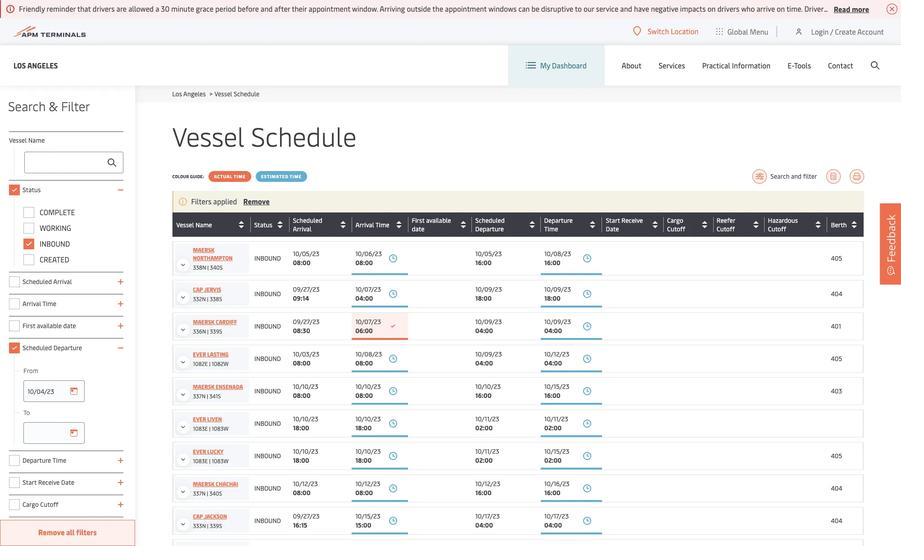 Task type: locate. For each thing, give the bounding box(es) containing it.
0 horizontal spatial 10/12/23 08:00
[[293, 480, 318, 497]]

0 vertical spatial 340s
[[210, 264, 223, 271]]

1 404 from the top
[[831, 290, 843, 298]]

3 maersk from the top
[[193, 383, 215, 391]]

outside
[[407, 4, 431, 14], [864, 4, 888, 14]]

CREATED checkbox
[[23, 254, 34, 265]]

10/05/23 for 08:00
[[293, 250, 319, 258]]

0 horizontal spatial 10/05/23
[[293, 250, 319, 258]]

337n inside maersk ensenada 337n | 341s
[[193, 393, 206, 400]]

friendly
[[19, 4, 45, 14]]

search left &
[[8, 97, 46, 114]]

2 maersk from the top
[[193, 318, 215, 326]]

16:00
[[475, 259, 492, 267], [544, 259, 561, 267], [475, 391, 492, 400], [544, 391, 561, 400], [475, 489, 492, 497], [544, 489, 561, 497]]

338s
[[210, 295, 222, 303]]

cap up 333n
[[193, 513, 203, 520]]

maersk inside maersk ensenada 337n | 341s
[[193, 383, 215, 391]]

02:00 up 10/15/23 02:00
[[544, 424, 562, 432]]

1 time from the left
[[234, 173, 246, 180]]

liven
[[207, 416, 222, 423]]

2 10/07/23 from the top
[[355, 318, 381, 326]]

1 10/07/23 from the top
[[355, 285, 381, 294]]

arrive right who
[[757, 4, 775, 14]]

10/03/23
[[293, 350, 319, 359]]

3 ever from the top
[[193, 448, 206, 455]]

10/15/23
[[544, 382, 570, 391], [544, 447, 570, 456], [355, 512, 381, 521]]

10/12/23 08:00 up 09/27/23 16:15
[[293, 480, 318, 497]]

2 that from the left
[[829, 4, 842, 14]]

0 horizontal spatial 10/08/23
[[355, 350, 382, 359]]

1 vertical spatial 10/07/23
[[355, 318, 381, 326]]

0 vertical spatial ever
[[193, 351, 206, 358]]

08:00 down 10/06/23
[[355, 259, 373, 267]]

maersk left chachai
[[193, 481, 215, 488]]

login / create account link
[[795, 18, 884, 45]]

| left 341s
[[207, 393, 208, 400]]

0 vertical spatial los
[[14, 60, 26, 70]]

&
[[49, 97, 58, 114]]

hazardous cutoff
[[768, 216, 798, 233], [768, 216, 798, 233]]

1 vertical spatial ever
[[193, 416, 206, 423]]

10/09/23 18:00 down 10/05/23 16:00
[[475, 285, 502, 303]]

| inside maersk ensenada 337n | 341s
[[207, 393, 208, 400]]

ever for 10/12/23
[[193, 351, 206, 358]]

| for 10/08/23 16:00
[[207, 264, 209, 271]]

2 vertical spatial 09/27/23
[[293, 512, 320, 521]]

1 horizontal spatial los
[[172, 90, 182, 98]]

339s down jackson
[[210, 523, 222, 530]]

10/15/23 up 15:00
[[355, 512, 381, 521]]

10/17/23
[[475, 512, 500, 521], [544, 512, 569, 521]]

first available date
[[412, 216, 451, 233], [412, 216, 451, 233], [23, 322, 76, 330]]

ever up 1082e
[[193, 351, 206, 358]]

inbound for 10/09/23 18:00
[[254, 290, 281, 298]]

1 drivers from the left
[[93, 4, 115, 14]]

0 horizontal spatial los angeles link
[[14, 60, 58, 71]]

cap inside cap jervis 332n | 338s
[[193, 286, 203, 293]]

10/10/23 08:00 down '10/08/23 08:00'
[[355, 382, 381, 400]]

0 horizontal spatial drivers
[[93, 4, 115, 14]]

0 horizontal spatial on
[[708, 4, 716, 14]]

1083w inside 'ever lucky 1083e | 1083w'
[[212, 458, 229, 465]]

time for estimated time
[[290, 173, 302, 180]]

10/15/23 up 10/16/23
[[544, 447, 570, 456]]

0 vertical spatial los angeles link
[[14, 60, 58, 71]]

10/11/23
[[475, 415, 499, 423], [544, 415, 568, 423], [475, 447, 499, 456]]

09/27/23 up 08:30
[[293, 318, 320, 326]]

cap inside cap jackson 333n | 339s
[[193, 513, 203, 520]]

1 horizontal spatial 10/12/23 08:00
[[355, 480, 380, 497]]

341s
[[209, 393, 221, 400]]

lasting
[[207, 351, 229, 358]]

2 appointment from the left
[[445, 4, 487, 14]]

e-tools button
[[788, 45, 811, 86]]

maersk inside maersk chachai 337n | 340s
[[193, 481, 215, 488]]

receive
[[622, 216, 643, 225], [622, 216, 643, 225], [38, 478, 60, 487]]

10/07/23 down 10/06/23 08:00
[[355, 285, 381, 294]]

337n for 10/10/23 08:00
[[193, 393, 206, 400]]

1 vertical spatial 10/15/23
[[544, 447, 570, 456]]

1 horizontal spatial 10/05/23
[[475, 250, 502, 258]]

08:00 inside '10/08/23 08:00'
[[355, 359, 373, 368]]

2 10/09/23 18:00 from the left
[[544, 285, 571, 303]]

09/27/23 up 09:14
[[293, 285, 320, 294]]

08:00 up 10/15/23 15:00
[[355, 489, 373, 497]]

1 maersk from the top
[[193, 246, 215, 254]]

start
[[606, 216, 620, 225], [606, 216, 620, 225], [23, 478, 37, 487]]

scheduled departure
[[475, 216, 505, 233], [475, 216, 505, 233], [23, 344, 82, 352]]

after
[[275, 4, 290, 14]]

cargo cutoff
[[667, 216, 685, 233], [667, 216, 685, 233], [23, 500, 58, 509]]

| for 10/16/23 16:00
[[207, 490, 208, 497]]

16:00 inside "10/08/23 16:00"
[[544, 259, 561, 267]]

2 outside from the left
[[864, 4, 888, 14]]

scheduled
[[293, 216, 322, 225], [293, 216, 322, 225], [475, 216, 505, 225], [475, 216, 505, 225], [23, 277, 52, 286], [23, 344, 52, 352]]

337n inside maersk chachai 337n | 340s
[[193, 490, 206, 497]]

drivers left are on the top of the page
[[93, 4, 115, 14]]

10/11/23 02:00 up 10/15/23 02:00
[[544, 415, 568, 432]]

| inside cap jackson 333n | 339s
[[207, 523, 208, 530]]

1083e down the lucky
[[193, 458, 208, 465]]

08:00 up 09/27/23 16:15
[[293, 489, 311, 497]]

1 vertical spatial los angeles link
[[172, 90, 206, 98]]

04:00 inside 10/07/23 04:00
[[355, 294, 373, 303]]

08:00 up 09/27/23 09:14
[[293, 259, 311, 267]]

08:00 down 06:00
[[355, 359, 373, 368]]

1 vertical spatial 339s
[[210, 523, 222, 530]]

1 horizontal spatial 10/17/23
[[544, 512, 569, 521]]

ever liven 1083e | 1083w
[[193, 416, 229, 432]]

09/27/23 for 09:14
[[293, 285, 320, 294]]

and left have
[[620, 4, 632, 14]]

339s for 16:15
[[210, 523, 222, 530]]

2 horizontal spatial and
[[791, 172, 802, 181]]

that right "reminder"
[[77, 4, 91, 14]]

that right drivers in the top right of the page
[[829, 4, 842, 14]]

| inside cap jervis 332n | 338s
[[207, 295, 208, 303]]

1 vertical spatial 337n
[[193, 490, 206, 497]]

0 horizontal spatial 10/17/23 04:00
[[475, 512, 500, 530]]

| inside 'ever lucky 1083e | 1083w'
[[209, 458, 211, 465]]

schedule
[[234, 90, 260, 98], [251, 118, 357, 154]]

16:00 for 10/16/23 16:00
[[544, 489, 561, 497]]

1083w down the lucky
[[212, 458, 229, 465]]

08:00 inside 10/05/23 08:00
[[293, 259, 311, 267]]

10/12/23 08:00 up 10/15/23 15:00
[[355, 480, 380, 497]]

| right 338n on the top of page
[[207, 264, 209, 271]]

16:00 inside 10/12/23 16:00
[[475, 489, 492, 497]]

ever for 10/15/23
[[193, 448, 206, 455]]

339s inside maersk cardiff 336n | 339s
[[210, 328, 222, 335]]

2 vertical spatial 404
[[831, 517, 843, 525]]

0 horizontal spatial 10/17/23
[[475, 512, 500, 521]]

1083e inside ever liven 1083e | 1083w
[[193, 425, 208, 432]]

maersk for 10/10/23
[[193, 383, 215, 391]]

2 10/05/23 from the left
[[475, 250, 502, 258]]

1 horizontal spatial on
[[777, 4, 785, 14]]

405 for 10/08/23
[[831, 254, 843, 263]]

1 outside from the left
[[407, 4, 431, 14]]

10/17/23 down 10/16/23 16:00
[[544, 512, 569, 521]]

09/27/23 08:30
[[293, 318, 320, 335]]

1 vertical spatial 10/08/23
[[355, 350, 382, 359]]

| inside ever liven 1083e | 1083w
[[209, 425, 211, 432]]

08:00 down 10/03/23 08:00
[[293, 391, 311, 400]]

tools
[[794, 60, 811, 70]]

time right estimated
[[290, 173, 302, 180]]

inbound for 10/08/23 16:00
[[254, 254, 281, 263]]

0 vertical spatial 10/08/23
[[544, 250, 571, 258]]

0 vertical spatial schedule
[[234, 90, 260, 98]]

10/12/23
[[544, 350, 570, 359], [293, 480, 318, 488], [355, 480, 380, 488], [475, 480, 501, 488]]

0 vertical spatial 1083w
[[212, 425, 229, 432]]

10/11/23 02:00 up 10/12/23 16:00
[[475, 447, 499, 465]]

from
[[23, 367, 38, 375]]

1 horizontal spatial appointment
[[445, 4, 487, 14]]

0 vertical spatial 10/15/23
[[544, 382, 570, 391]]

windows
[[489, 4, 517, 14]]

08:00 inside 10/03/23 08:00
[[293, 359, 311, 368]]

405 for 10/15/23
[[831, 452, 843, 460]]

| right 336n
[[207, 328, 209, 335]]

0 vertical spatial remove
[[243, 196, 270, 206]]

outside left the the
[[407, 4, 431, 14]]

maersk up 341s
[[193, 383, 215, 391]]

2 vertical spatial ever
[[193, 448, 206, 455]]

1083e for 10/11/23 02:00
[[193, 425, 208, 432]]

10/09/23 18:00 down "10/08/23 16:00"
[[544, 285, 571, 303]]

0 vertical spatial search
[[8, 97, 46, 114]]

0 horizontal spatial 10/09/23 18:00
[[475, 285, 502, 303]]

maersk up 336n
[[193, 318, 215, 326]]

remove left all
[[38, 527, 65, 537]]

arrive up login / create account
[[844, 4, 863, 14]]

10/11/23 02:00 down 10/10/23 16:00
[[475, 415, 499, 432]]

on left time.
[[777, 4, 785, 14]]

16:00 inside 10/05/23 16:00
[[475, 259, 492, 267]]

404 for 10/16/23
[[831, 484, 843, 493]]

1 10/17/23 from the left
[[475, 512, 500, 521]]

dashboard
[[552, 60, 587, 70]]

2 ever from the top
[[193, 416, 206, 423]]

feedback button
[[880, 203, 901, 284]]

340s down northampton on the left
[[210, 264, 223, 271]]

0 horizontal spatial 10/10/23 08:00
[[293, 382, 318, 400]]

1 vertical spatial 405
[[831, 354, 843, 363]]

1 405 from the top
[[831, 254, 843, 263]]

2 10/17/23 from the left
[[544, 512, 569, 521]]

who
[[741, 4, 755, 14]]

search for search & filter
[[8, 97, 46, 114]]

405 for 10/12/23
[[831, 354, 843, 363]]

search inside button
[[771, 172, 790, 181]]

| inside maersk cardiff 336n | 339s
[[207, 328, 209, 335]]

los
[[14, 60, 26, 70], [172, 90, 182, 98]]

berth button
[[831, 218, 861, 232], [831, 218, 861, 232]]

None checkbox
[[9, 299, 20, 309], [9, 343, 20, 354], [9, 455, 20, 466], [9, 299, 20, 309], [9, 343, 20, 354], [9, 455, 20, 466]]

09/27/23 for 16:15
[[293, 512, 320, 521]]

0 vertical spatial angeles
[[27, 60, 58, 70]]

maersk
[[193, 246, 215, 254], [193, 318, 215, 326], [193, 383, 215, 391], [193, 481, 215, 488]]

cutoff
[[667, 225, 685, 233], [667, 225, 685, 233], [717, 225, 735, 233], [717, 225, 735, 233], [768, 225, 786, 233], [768, 225, 786, 233], [40, 500, 58, 509]]

create
[[835, 26, 856, 36]]

2 404 from the top
[[831, 484, 843, 493]]

close alert image
[[887, 4, 898, 14]]

| inside maersk chachai 337n | 340s
[[207, 490, 208, 497]]

1 horizontal spatial 10/09/23 18:00
[[544, 285, 571, 303]]

2 vertical spatial 405
[[831, 452, 843, 460]]

1 09/27/23 from the top
[[293, 285, 320, 294]]

time.
[[787, 4, 803, 14]]

10/07/23 for 04:00
[[355, 285, 381, 294]]

1 horizontal spatial remove
[[243, 196, 270, 206]]

outside left "thei"
[[864, 4, 888, 14]]

| down liven
[[209, 425, 211, 432]]

filter
[[803, 172, 817, 181]]

3 09/27/23 from the top
[[293, 512, 320, 521]]

1083e inside 'ever lucky 1083e | 1083w'
[[193, 458, 208, 465]]

drivers left who
[[718, 4, 740, 14]]

1 horizontal spatial 10/10/23 08:00
[[355, 382, 381, 400]]

1 horizontal spatial arrive
[[844, 4, 863, 14]]

1 vertical spatial angeles
[[183, 90, 206, 98]]

1 10/12/23 08:00 from the left
[[293, 480, 318, 497]]

1 1083e from the top
[[193, 425, 208, 432]]

10/17/23 04:00 down 10/12/23 16:00
[[475, 512, 500, 530]]

cap up 332n at the left bottom of page
[[193, 286, 203, 293]]

337n up jackson
[[193, 490, 206, 497]]

| right 1082e
[[209, 360, 210, 368]]

0 horizontal spatial time
[[234, 173, 246, 180]]

02:00
[[475, 424, 493, 432], [544, 424, 562, 432], [475, 456, 493, 465], [544, 456, 562, 465]]

0 horizontal spatial arrive
[[757, 4, 775, 14]]

ever inside 'ever lucky 1083e | 1083w'
[[193, 448, 206, 455]]

2 09/27/23 from the top
[[293, 318, 320, 326]]

1 horizontal spatial drivers
[[718, 4, 740, 14]]

10/07/23
[[355, 285, 381, 294], [355, 318, 381, 326]]

maersk up northampton on the left
[[193, 246, 215, 254]]

1 horizontal spatial that
[[829, 4, 842, 14]]

0 horizontal spatial that
[[77, 4, 91, 14]]

340s inside maersk chachai 337n | 340s
[[209, 490, 222, 497]]

0 horizontal spatial appointment
[[309, 4, 350, 14]]

| left 338s
[[207, 295, 208, 303]]

2 337n from the top
[[193, 490, 206, 497]]

0 vertical spatial 405
[[831, 254, 843, 263]]

0 vertical spatial cap
[[193, 286, 203, 293]]

10/10/23 08:00 down 10/03/23 08:00
[[293, 382, 318, 400]]

| inside ever lasting 1082e | 1082w
[[209, 360, 210, 368]]

10/15/23 down "10/12/23 04:00"
[[544, 382, 570, 391]]

10/11/23 down 10/15/23 16:00
[[544, 415, 568, 423]]

vessel name
[[9, 136, 45, 145], [176, 220, 212, 229], [176, 220, 212, 229]]

on right impacts
[[708, 4, 716, 14]]

2 cap from the top
[[193, 513, 203, 520]]

0 vertical spatial 339s
[[210, 328, 222, 335]]

339s inside cap jackson 333n | 339s
[[210, 523, 222, 530]]

reefer
[[717, 216, 735, 225], [717, 216, 735, 225]]

1 vertical spatial los
[[172, 90, 182, 98]]

1 vertical spatial search
[[771, 172, 790, 181]]

minute
[[171, 4, 194, 14]]

ever inside ever lasting 1082e | 1082w
[[193, 351, 206, 358]]

vessel
[[215, 90, 232, 98], [172, 118, 245, 154], [9, 136, 27, 145], [176, 220, 194, 229], [176, 220, 194, 229]]

2 drivers from the left
[[718, 4, 740, 14]]

1 vertical spatial cap
[[193, 513, 203, 520]]

| down the lucky
[[209, 458, 211, 465]]

cargo cutoff button
[[667, 216, 711, 233], [667, 216, 711, 233]]

0 horizontal spatial remove
[[38, 527, 65, 537]]

2 10/10/23 08:00 from the left
[[355, 382, 381, 400]]

and left after on the top left of page
[[261, 4, 273, 14]]

los angeles link up "search & filter"
[[14, 60, 58, 71]]

None checkbox
[[9, 185, 20, 195], [9, 277, 20, 287], [9, 321, 20, 332], [9, 477, 20, 488], [9, 500, 20, 510], [9, 185, 20, 195], [9, 277, 20, 287], [9, 321, 20, 332], [9, 477, 20, 488], [9, 500, 20, 510]]

2 10/17/23 04:00 from the left
[[544, 512, 569, 530]]

search
[[8, 97, 46, 114], [771, 172, 790, 181]]

2 10/12/23 08:00 from the left
[[355, 480, 380, 497]]

10/07/23 up 06:00
[[355, 318, 381, 326]]

|
[[207, 264, 209, 271], [207, 295, 208, 303], [207, 328, 209, 335], [209, 360, 210, 368], [207, 393, 208, 400], [209, 425, 211, 432], [209, 458, 211, 465], [207, 490, 208, 497], [207, 523, 208, 530]]

10/07/23 for 06:00
[[355, 318, 381, 326]]

30
[[161, 4, 170, 14]]

that
[[77, 4, 91, 14], [829, 4, 842, 14]]

| up jackson
[[207, 490, 208, 497]]

10/11/23 down 10/10/23 16:00
[[475, 415, 499, 423]]

0 horizontal spatial search
[[8, 97, 46, 114]]

1 vertical spatial remove
[[38, 527, 65, 537]]

maersk inside maersk cardiff 336n | 339s
[[193, 318, 215, 326]]

1 10/10/23 08:00 from the left
[[293, 382, 318, 400]]

10/11/23 for 10/11/23 02:00
[[475, 415, 499, 423]]

more
[[852, 4, 869, 14]]

ever left liven
[[193, 416, 206, 423]]

1 10/05/23 from the left
[[293, 250, 319, 258]]

angeles up "search & filter"
[[27, 60, 58, 70]]

ever inside ever liven 1083e | 1083w
[[193, 416, 206, 423]]

0 horizontal spatial outside
[[407, 4, 431, 14]]

los inside the los angeles link
[[14, 60, 26, 70]]

1 horizontal spatial time
[[290, 173, 302, 180]]

guide:
[[190, 173, 204, 180]]

10/17/23 down 10/12/23 16:00
[[475, 512, 500, 521]]

scheduled arrival button
[[293, 216, 350, 233], [293, 216, 350, 233]]

08:00
[[293, 259, 311, 267], [355, 259, 373, 267], [293, 359, 311, 368], [355, 359, 373, 368], [293, 391, 311, 400], [355, 391, 373, 400], [293, 489, 311, 497], [355, 489, 373, 497]]

404 for 10/09/23
[[831, 290, 843, 298]]

| for 10/09/23 04:00
[[207, 328, 209, 335]]

0 vertical spatial 1083e
[[193, 425, 208, 432]]

0 horizontal spatial angeles
[[27, 60, 58, 70]]

appointment right the the
[[445, 4, 487, 14]]

10/05/23 for 16:00
[[475, 250, 502, 258]]

10/10/23 08:00
[[293, 382, 318, 400], [355, 382, 381, 400]]

maersk for 09/27/23
[[193, 318, 215, 326]]

337n left 341s
[[193, 393, 206, 400]]

1 horizontal spatial search
[[771, 172, 790, 181]]

16:00 for 10/15/23 16:00
[[544, 391, 561, 400]]

1 horizontal spatial 10/17/23 04:00
[[544, 512, 569, 530]]

09/27/23 09:14
[[293, 285, 320, 303]]

| for 10/09/23 18:00
[[207, 295, 208, 303]]

impacts
[[680, 4, 706, 14]]

1 ever from the top
[[193, 351, 206, 358]]

10/17/23 04:00
[[475, 512, 500, 530], [544, 512, 569, 530]]

1 vertical spatial 1083e
[[193, 458, 208, 465]]

0 horizontal spatial los
[[14, 60, 26, 70]]

angeles left >
[[183, 90, 206, 98]]

cargo
[[667, 216, 683, 225], [667, 216, 683, 225], [23, 500, 39, 509]]

09/27/23
[[293, 285, 320, 294], [293, 318, 320, 326], [293, 512, 320, 521]]

los angeles > vessel schedule
[[172, 90, 260, 98]]

1 horizontal spatial angeles
[[183, 90, 206, 98]]

3 404 from the top
[[831, 517, 843, 525]]

1 horizontal spatial 10/08/23
[[544, 250, 571, 258]]

1 10/09/23 18:00 from the left
[[475, 285, 502, 303]]

time right actual
[[234, 173, 246, 180]]

1 1083w from the top
[[212, 425, 229, 432]]

16:00 inside 10/15/23 16:00
[[544, 391, 561, 400]]

3 405 from the top
[[831, 452, 843, 460]]

340s down chachai
[[209, 490, 222, 497]]

0 vertical spatial 337n
[[193, 393, 206, 400]]

| inside maersk northampton 338n | 340s
[[207, 264, 209, 271]]

10/09/23 18:00
[[475, 285, 502, 303], [544, 285, 571, 303]]

ensenada
[[216, 383, 243, 391]]

1083e down liven
[[193, 425, 208, 432]]

1083w inside ever liven 1083e | 1083w
[[212, 425, 229, 432]]

2 time from the left
[[290, 173, 302, 180]]

08:00 down "10/03/23"
[[293, 359, 311, 368]]

1 cap from the top
[[193, 286, 203, 293]]

my
[[540, 60, 550, 70]]

1083w down liven
[[212, 425, 229, 432]]

340s inside maersk northampton 338n | 340s
[[210, 264, 223, 271]]

4 maersk from the top
[[193, 481, 215, 488]]

340s for 10/12/23 08:00
[[209, 490, 222, 497]]

16:00 inside 10/16/23 16:00
[[544, 489, 561, 497]]

08:00 down '10/08/23 08:00'
[[355, 391, 373, 400]]

None text field
[[24, 152, 123, 173]]

their
[[292, 4, 307, 14]]

1 horizontal spatial outside
[[864, 4, 888, 14]]

1 vertical spatial 404
[[831, 484, 843, 493]]

1 vertical spatial 09/27/23
[[293, 318, 320, 326]]

negative
[[651, 4, 679, 14]]

10/09/23 for 10/12/23 04:00
[[475, 350, 502, 359]]

2 1083e from the top
[[193, 458, 208, 465]]

2 1083w from the top
[[212, 458, 229, 465]]

10/15/23 for 02:00
[[544, 447, 570, 456]]

los angeles link left >
[[172, 90, 206, 98]]

remove inside "button"
[[38, 527, 65, 537]]

02:00 inside 10/15/23 02:00
[[544, 456, 562, 465]]

remove down estimated
[[243, 196, 270, 206]]

vessel name button
[[176, 218, 249, 232], [176, 218, 248, 232]]

global menu button
[[708, 18, 778, 45]]

2 405 from the top
[[831, 354, 843, 363]]

location
[[671, 26, 699, 36]]

| right 333n
[[207, 523, 208, 530]]

0 vertical spatial 10/07/23
[[355, 285, 381, 294]]

search and filter button
[[753, 169, 817, 184]]

1 vertical spatial 1083w
[[212, 458, 229, 465]]

08:30
[[293, 327, 310, 335]]

1 vertical spatial 340s
[[209, 490, 222, 497]]

10/03/23 08:00
[[293, 350, 319, 368]]

ever left the lucky
[[193, 448, 206, 455]]

02:00 up 10/16/23
[[544, 456, 562, 465]]

on
[[708, 4, 716, 14], [777, 4, 785, 14]]

status
[[23, 186, 41, 194], [254, 220, 273, 229], [254, 220, 273, 229]]

404
[[831, 290, 843, 298], [831, 484, 843, 493], [831, 517, 843, 525]]

about
[[622, 60, 642, 70]]

and left filter
[[791, 172, 802, 181]]

337n for 10/12/23 08:00
[[193, 490, 206, 497]]

reefer cutoff button
[[717, 216, 762, 233], [717, 216, 762, 233]]

inbound for 10/15/23 16:00
[[254, 387, 281, 395]]

339s down cardiff
[[210, 328, 222, 335]]

10/11/23 up 10/12/23 16:00
[[475, 447, 499, 456]]

2 vertical spatial 10/15/23
[[355, 512, 381, 521]]

scheduled departure button
[[475, 216, 539, 233], [475, 216, 539, 233]]

departure
[[544, 216, 573, 225], [544, 216, 573, 225], [475, 225, 504, 233], [475, 225, 504, 233], [53, 344, 82, 352], [23, 456, 51, 465]]

1 horizontal spatial and
[[620, 4, 632, 14]]

first available date button
[[412, 216, 470, 233], [412, 216, 470, 233]]

drivers
[[93, 4, 115, 14], [718, 4, 740, 14]]

COMPLETE checkbox
[[23, 207, 34, 218]]

1 337n from the top
[[193, 393, 206, 400]]

16:00 inside 10/10/23 16:00
[[475, 391, 492, 400]]

10/09/23 04:00 for 10/12/23
[[475, 350, 502, 368]]

0 vertical spatial 09/27/23
[[293, 285, 320, 294]]

appointment right 'their' on the left top of the page
[[309, 4, 350, 14]]

10/05/23 08:00
[[293, 250, 319, 267]]

10/16/23
[[544, 480, 570, 488]]

0 vertical spatial 404
[[831, 290, 843, 298]]

09/27/23 up 16:15
[[293, 512, 320, 521]]

10/17/23 04:00 down 10/16/23 16:00
[[544, 512, 569, 530]]

search left filter
[[771, 172, 790, 181]]

maersk inside maersk northampton 338n | 340s
[[193, 246, 215, 254]]

339s for 08:30
[[210, 328, 222, 335]]



Task type: describe. For each thing, give the bounding box(es) containing it.
ever for 10/11/23
[[193, 416, 206, 423]]

1 10/17/23 04:00 from the left
[[475, 512, 500, 530]]

08:00 inside 10/06/23 08:00
[[355, 259, 373, 267]]

2 on from the left
[[777, 4, 785, 14]]

account
[[858, 26, 884, 36]]

cardiff
[[216, 318, 237, 326]]

our
[[584, 4, 594, 14]]

340s for 10/05/23 08:00
[[210, 264, 223, 271]]

switch location button
[[633, 26, 699, 36]]

16:00 for 10/10/23 16:00
[[475, 391, 492, 400]]

window.
[[352, 4, 378, 14]]

1082w
[[212, 360, 229, 368]]

los for los angeles > vessel schedule
[[172, 90, 182, 98]]

feedback
[[884, 215, 899, 262]]

estimated
[[261, 173, 288, 180]]

1 vertical spatial schedule
[[251, 118, 357, 154]]

02:00 up 10/12/23 16:00
[[475, 456, 493, 465]]

practical information button
[[702, 45, 771, 86]]

16:00 for 10/05/23 16:00
[[475, 259, 492, 267]]

04:00 inside "10/12/23 04:00"
[[544, 359, 562, 368]]

1 on from the left
[[708, 4, 716, 14]]

06:00
[[355, 327, 373, 335]]

filters
[[76, 527, 97, 537]]

02:00 down 10/10/23 16:00
[[475, 424, 493, 432]]

grace
[[196, 4, 214, 14]]

allowed
[[128, 4, 154, 14]]

10/15/23 15:00
[[355, 512, 381, 530]]

| for 10/12/23 04:00
[[209, 360, 210, 368]]

e-
[[788, 60, 794, 70]]

inbound for 10/09/23 04:00
[[254, 322, 281, 331]]

estimated time
[[261, 173, 302, 180]]

10/06/23 08:00
[[355, 250, 382, 267]]

e-tools
[[788, 60, 811, 70]]

actual time
[[214, 173, 246, 180]]

10/15/23 for 15:00
[[355, 512, 381, 521]]

disruptive
[[541, 4, 573, 14]]

working
[[40, 223, 71, 233]]

| for 10/17/23 04:00
[[207, 523, 208, 530]]

contact button
[[828, 45, 854, 86]]

friendly reminder that drivers are allowed a 30 minute grace period before and after their appointment window. arriving outside the appointment windows can be disruptive to our service and have negative impacts on drivers who arrive on time. drivers that arrive outside thei
[[19, 4, 901, 14]]

login
[[811, 26, 829, 36]]

remove all filters button
[[0, 520, 135, 546]]

cap jackson 333n | 339s
[[193, 513, 227, 530]]

maersk for 10/12/23
[[193, 481, 215, 488]]

16:00 for 10/08/23 16:00
[[544, 259, 561, 267]]

1 horizontal spatial los angeles link
[[172, 90, 206, 98]]

1083e for 10/15/23 02:00
[[193, 458, 208, 465]]

2 arrive from the left
[[844, 4, 863, 14]]

10/15/23 for 16:00
[[544, 382, 570, 391]]

401
[[831, 322, 841, 331]]

angeles for los angeles
[[27, 60, 58, 70]]

information
[[732, 60, 771, 70]]

10/08/23 08:00
[[355, 350, 382, 368]]

to
[[575, 4, 582, 14]]

service
[[596, 4, 619, 14]]

angeles for los angeles > vessel schedule
[[183, 90, 206, 98]]

403
[[831, 387, 842, 395]]

maersk for 10/05/23
[[193, 246, 215, 254]]

before
[[238, 4, 259, 14]]

chachai
[[216, 481, 238, 488]]

be
[[532, 4, 540, 14]]

lucky
[[207, 448, 224, 455]]

| for 10/15/23 16:00
[[207, 393, 208, 400]]

1083w for 10/11/23 02:00
[[212, 425, 229, 432]]

10/11/23 for 10/15/23 02:00
[[475, 447, 499, 456]]

my dashboard button
[[526, 45, 587, 86]]

1083w for 10/15/23 02:00
[[212, 458, 229, 465]]

inbound for 10/16/23 16:00
[[254, 484, 281, 493]]

login / create account
[[811, 26, 884, 36]]

10/15/23 16:00
[[544, 382, 570, 400]]

10/06/23
[[355, 250, 382, 258]]

jervis
[[204, 286, 221, 293]]

global menu
[[728, 26, 769, 36]]

1 appointment from the left
[[309, 4, 350, 14]]

To text field
[[23, 423, 85, 444]]

10/09/23 04:00 for 10/09/23
[[475, 318, 502, 335]]

thei
[[890, 4, 901, 14]]

ever lucky 1083e | 1083w
[[193, 448, 229, 465]]

| for 10/15/23 02:00
[[209, 458, 211, 465]]

404 for 10/17/23
[[831, 517, 843, 525]]

filter
[[61, 97, 90, 114]]

inbound for 10/11/23 02:00
[[254, 419, 281, 428]]

maersk ensenada 337n | 341s
[[193, 383, 243, 400]]

10/11/23 02:00 for 10/11/23
[[475, 415, 499, 432]]

actual
[[214, 173, 232, 180]]

10/05/23 16:00
[[475, 250, 502, 267]]

10/09/23 for 10/09/23 18:00
[[475, 285, 502, 294]]

16:00 for 10/12/23 16:00
[[475, 489, 492, 497]]

09/27/23 for 08:30
[[293, 318, 320, 326]]

10/08/23 for 16:00
[[544, 250, 571, 258]]

practical
[[702, 60, 730, 70]]

search & filter
[[8, 97, 90, 114]]

colour guide:
[[172, 173, 204, 180]]

a
[[155, 4, 159, 14]]

search for search and filter
[[771, 172, 790, 181]]

have
[[634, 4, 649, 14]]

WORKING checkbox
[[23, 223, 34, 234]]

10/11/23 02:00 for 10/15/23
[[475, 447, 499, 465]]

search and filter
[[771, 172, 817, 181]]

10/07/23 04:00
[[355, 285, 381, 303]]

filters applied remove
[[191, 196, 270, 206]]

services
[[659, 60, 685, 70]]

INBOUND checkbox
[[23, 239, 34, 250]]

read more button
[[834, 3, 869, 14]]

cap for 09/27/23 16:15
[[193, 513, 203, 520]]

09:14
[[293, 294, 309, 303]]

can
[[519, 4, 530, 14]]

/
[[831, 26, 833, 36]]

0 horizontal spatial and
[[261, 4, 273, 14]]

time for actual time
[[234, 173, 246, 180]]

333n
[[193, 523, 206, 530]]

all
[[66, 527, 75, 537]]

1 that from the left
[[77, 4, 91, 14]]

15:00
[[355, 521, 371, 530]]

and inside button
[[791, 172, 802, 181]]

From text field
[[23, 381, 85, 402]]

10/08/23 for 08:00
[[355, 350, 382, 359]]

complete
[[40, 207, 75, 217]]

1 arrive from the left
[[757, 4, 775, 14]]

10/12/23 16:00
[[475, 480, 501, 497]]

09/27/23 16:15
[[293, 512, 320, 530]]

inbound for 10/15/23 02:00
[[254, 452, 281, 460]]

maersk chachai 337n | 340s
[[193, 481, 238, 497]]

| for 10/11/23 02:00
[[209, 425, 211, 432]]

remove all filters
[[38, 527, 97, 537]]

10/10/23 16:00
[[475, 382, 501, 400]]

drivers
[[805, 4, 827, 14]]

ever lasting 1082e | 1082w
[[193, 351, 229, 368]]

inbound for 10/12/23 04:00
[[254, 354, 281, 363]]

vessel schedule
[[172, 118, 357, 154]]

colour
[[172, 173, 189, 180]]

cap for 09/27/23 09:14
[[193, 286, 203, 293]]

cap jervis 332n | 338s
[[193, 286, 222, 303]]

inbound for 10/17/23 04:00
[[254, 517, 281, 525]]

los for los angeles
[[14, 60, 26, 70]]

10/09/23 for 10/09/23 04:00
[[475, 318, 502, 326]]

336n
[[193, 328, 206, 335]]

my dashboard
[[540, 60, 587, 70]]

filters
[[191, 196, 212, 206]]

menu
[[750, 26, 769, 36]]

10/16/23 16:00
[[544, 480, 570, 497]]

are
[[116, 4, 127, 14]]

created
[[40, 254, 69, 264]]



Task type: vqa. For each thing, say whether or not it's contained in the screenshot.


